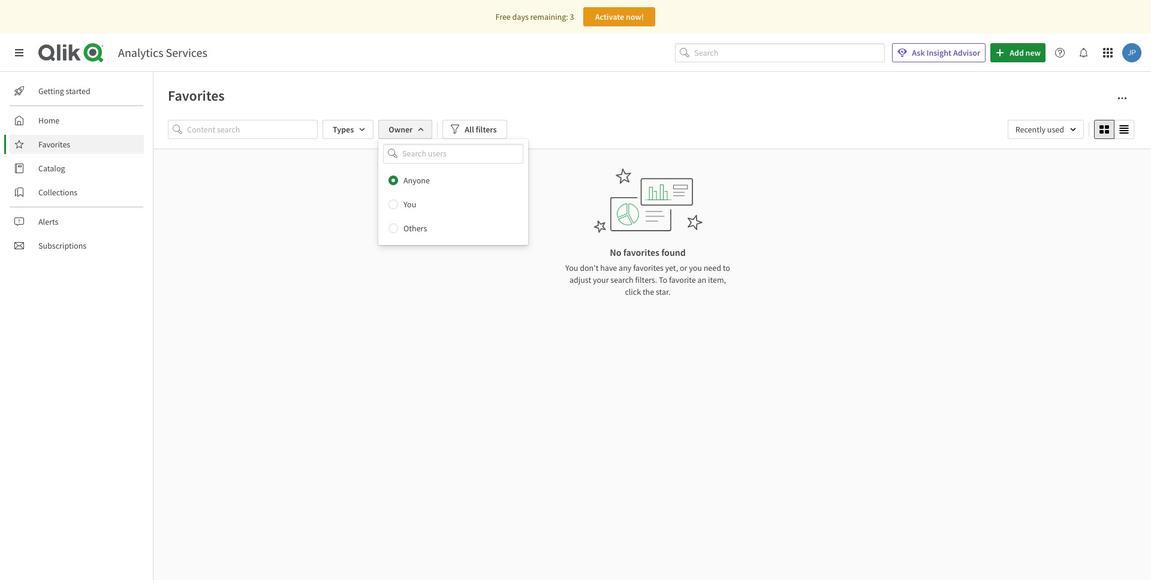 Task type: locate. For each thing, give the bounding box(es) containing it.
days
[[513, 11, 529, 22]]

the
[[643, 287, 654, 297]]

new
[[1026, 47, 1041, 58]]

alerts link
[[10, 212, 144, 231]]

filters
[[476, 124, 497, 135]]

favorites up any
[[624, 246, 660, 258]]

adjust
[[570, 275, 591, 285]]

0 vertical spatial favorites
[[624, 246, 660, 258]]

an
[[698, 275, 707, 285]]

None field
[[378, 144, 528, 163]]

analytics services
[[118, 45, 207, 60]]

0 horizontal spatial you
[[404, 199, 416, 210]]

collections
[[38, 187, 77, 198]]

0 vertical spatial favorites
[[168, 86, 225, 105]]

now!
[[626, 11, 644, 22]]

activate now!
[[595, 11, 644, 22]]

getting started link
[[10, 82, 144, 101]]

Search text field
[[695, 43, 885, 63]]

filters.
[[635, 275, 657, 285]]

Recently used field
[[1008, 120, 1084, 139]]

favorites up catalog
[[38, 139, 70, 150]]

favorites
[[168, 86, 225, 105], [38, 139, 70, 150]]

started
[[66, 86, 90, 97]]

you up others
[[404, 199, 416, 210]]

add new button
[[991, 43, 1046, 62]]

yet,
[[665, 263, 678, 273]]

close sidebar menu image
[[14, 48, 24, 58]]

analytics services element
[[118, 45, 207, 60]]

1 vertical spatial you
[[566, 263, 578, 273]]

types
[[333, 124, 354, 135]]

1 vertical spatial favorites
[[38, 139, 70, 150]]

analytics
[[118, 45, 163, 60]]

your
[[593, 275, 609, 285]]

advisor
[[954, 47, 981, 58]]

more actions image
[[1118, 94, 1127, 103]]

favorites inside 'navigation pane' element
[[38, 139, 70, 150]]

star.
[[656, 287, 671, 297]]

navigation pane element
[[0, 77, 153, 260]]

favorites up filters.
[[633, 263, 664, 273]]

recently used
[[1016, 124, 1065, 135]]

you
[[404, 199, 416, 210], [566, 263, 578, 273]]

you up adjust
[[566, 263, 578, 273]]

ask insight advisor
[[912, 47, 981, 58]]

Content search text field
[[187, 120, 318, 139]]

anyone
[[404, 175, 430, 186]]

0 vertical spatial you
[[404, 199, 416, 210]]

home
[[38, 115, 60, 126]]

add
[[1010, 47, 1024, 58]]

to
[[723, 263, 730, 273]]

recently
[[1016, 124, 1046, 135]]

need
[[704, 263, 721, 273]]

1 horizontal spatial you
[[566, 263, 578, 273]]

free
[[496, 11, 511, 22]]

any
[[619, 263, 632, 273]]

click
[[625, 287, 641, 297]]

0 horizontal spatial favorites
[[38, 139, 70, 150]]

favorites
[[624, 246, 660, 258], [633, 263, 664, 273]]

favorites down services
[[168, 86, 225, 105]]

or
[[680, 263, 688, 273]]



Task type: vqa. For each thing, say whether or not it's contained in the screenshot.
Sheets BUTTON
no



Task type: describe. For each thing, give the bounding box(es) containing it.
all
[[465, 124, 474, 135]]

found
[[662, 246, 686, 258]]

all filters
[[465, 124, 497, 135]]

1 horizontal spatial favorites
[[168, 86, 225, 105]]

you
[[689, 263, 702, 273]]

owner button
[[379, 120, 433, 139]]

used
[[1048, 124, 1065, 135]]

catalog
[[38, 163, 65, 174]]

have
[[600, 263, 617, 273]]

remaining:
[[531, 11, 568, 22]]

switch view group
[[1094, 120, 1135, 139]]

favorite
[[669, 275, 696, 285]]

3
[[570, 11, 574, 22]]

subscriptions
[[38, 240, 86, 251]]

filters region
[[168, 118, 1137, 245]]

insight
[[927, 47, 952, 58]]

catalog link
[[10, 159, 144, 178]]

others
[[404, 223, 427, 234]]

ask insight advisor button
[[893, 43, 986, 62]]

ask
[[912, 47, 925, 58]]

collections link
[[10, 183, 144, 202]]

none field inside filters region
[[378, 144, 528, 163]]

free days remaining: 3
[[496, 11, 574, 22]]

services
[[166, 45, 207, 60]]

to
[[659, 275, 668, 285]]

searchbar element
[[675, 43, 885, 63]]

no favorites found you don't have any favorites yet, or you need to adjust your search filters. to favorite an item, click the star.
[[566, 246, 730, 297]]

activate now! link
[[584, 7, 656, 26]]

add new
[[1010, 47, 1041, 58]]

alerts
[[38, 216, 58, 227]]

types button
[[323, 120, 374, 139]]

1 vertical spatial favorites
[[633, 263, 664, 273]]

james peterson image
[[1123, 43, 1142, 62]]

Search users text field
[[400, 144, 509, 163]]

getting started
[[38, 86, 90, 97]]

favorites link
[[10, 135, 144, 154]]

home link
[[10, 111, 144, 130]]

you inside owner option group
[[404, 199, 416, 210]]

owner option group
[[378, 168, 528, 240]]

you inside no favorites found you don't have any favorites yet, or you need to adjust your search filters. to favorite an item, click the star.
[[566, 263, 578, 273]]

item,
[[708, 275, 726, 285]]

search
[[611, 275, 634, 285]]

all filters button
[[443, 120, 507, 139]]

activate
[[595, 11, 624, 22]]

getting
[[38, 86, 64, 97]]

owner
[[389, 124, 413, 135]]

don't
[[580, 263, 599, 273]]

no
[[610, 246, 622, 258]]

subscriptions link
[[10, 236, 144, 255]]



